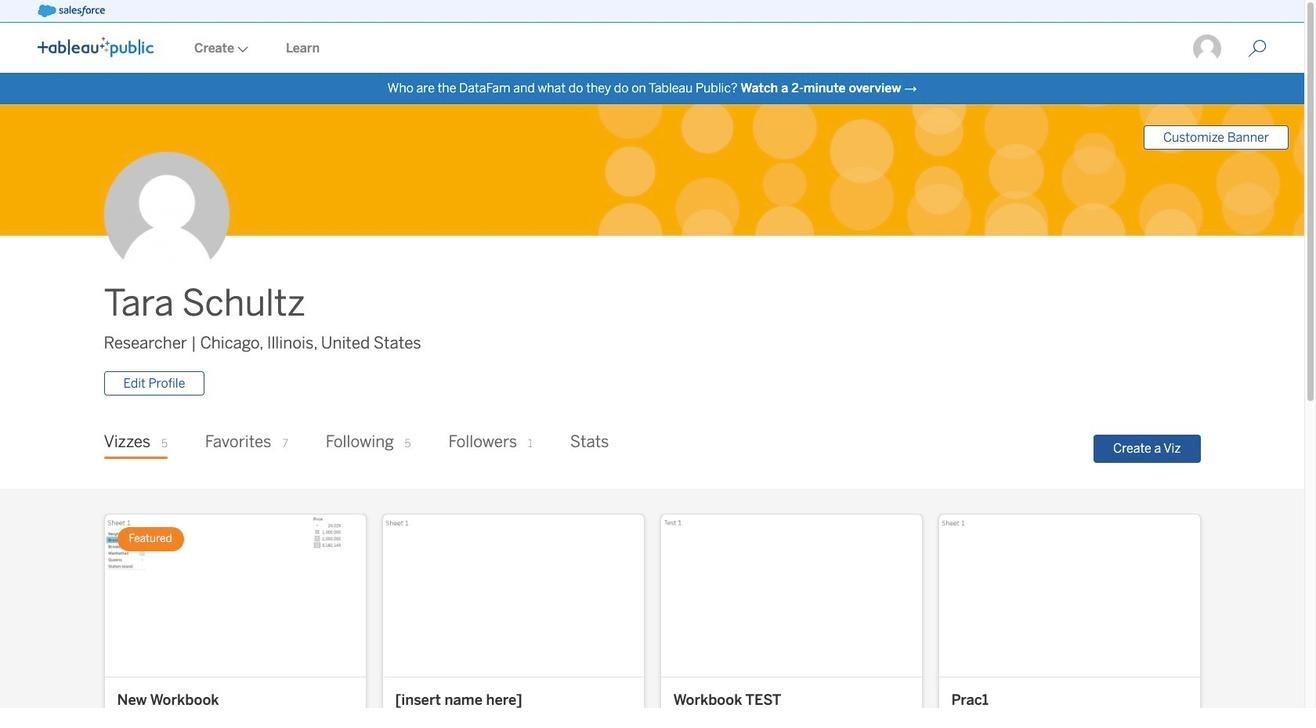 Task type: vqa. For each thing, say whether or not it's contained in the screenshot.
Selected language ELEMENT
no



Task type: locate. For each thing, give the bounding box(es) containing it.
featured element
[[117, 527, 184, 551]]

3 workbook thumbnail image from the left
[[661, 515, 922, 677]]

go to search image
[[1229, 39, 1286, 58]]

workbook thumbnail image
[[105, 515, 366, 677], [383, 515, 644, 677], [661, 515, 922, 677], [939, 515, 1200, 677]]

2 workbook thumbnail image from the left
[[383, 515, 644, 677]]

1 workbook thumbnail image from the left
[[105, 515, 366, 677]]

tara.schultz image
[[1192, 33, 1223, 64]]

4 workbook thumbnail image from the left
[[939, 515, 1200, 677]]

salesforce logo image
[[38, 5, 105, 17]]



Task type: describe. For each thing, give the bounding box(es) containing it.
avatar image
[[104, 152, 229, 278]]

logo image
[[38, 37, 154, 57]]

create image
[[234, 46, 248, 52]]



